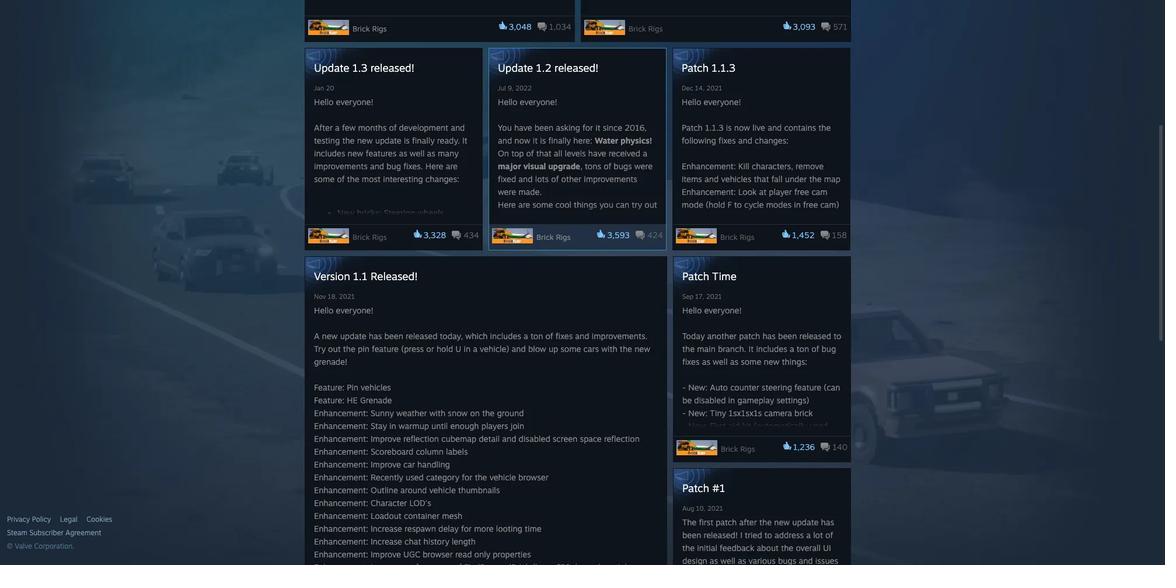 Task type: locate. For each thing, give the bounding box(es) containing it.
0 vertical spatial disabled
[[773, 251, 804, 261]]

out right try
[[645, 200, 657, 210]]

2021 for 1.1.3
[[706, 84, 722, 92]]

0 horizontal spatial marker
[[727, 546, 753, 556]]

disabled up grenade
[[773, 251, 804, 261]]

been inside you have been asking for it since 2016, and now it is finally here:
[[534, 123, 553, 132]]

1 horizontal spatial it
[[596, 123, 600, 132]]

0 vertical spatial free
[[794, 187, 809, 197]]

outline
[[371, 485, 398, 495]]

have inside you have been asking for it since 2016, and now it is finally here:
[[514, 123, 532, 132]]

bricks
[[682, 418, 704, 428], [716, 469, 738, 479]]

2021 for 1.1
[[339, 292, 355, 301]]

with up the 1,236
[[798, 431, 815, 441]]

1 horizontal spatial right
[[722, 521, 740, 531]]

2 ability from the top
[[738, 354, 762, 364]]

2 horizontal spatial has
[[821, 517, 834, 527]]

hello for update 1.2 released!
[[498, 97, 517, 107]]

update for update 1.3 released!
[[314, 61, 349, 74]]

everyone! for 1.1
[[336, 305, 373, 315]]

1 horizontal spatial are
[[446, 161, 458, 171]]

well down zooming at the right bottom of page
[[713, 357, 728, 367]]

in down counter
[[728, 395, 735, 405]]

fire
[[802, 354, 814, 364]]

disabled inside enhancement: kill characters, remove items and vehicles that fall under the map enhancement: look at player free cam mode (hold f to cycle modes in free cam) enhancement: ability to unequip grenades by pressing the key again enhancement: display reason when the vehicle spawn button is disabled enhancement: reduce grenade damage (especially to buildings) enhancement: redesign current item widget enhancement: improve target marker ui enhancement: increase view distance when zooming in enhancement: ability to trigger fire actions without a numpad (displayed on the dashboard, bind a key to "next fire action" to use) enhancement: increase max range of mg bricks bug: server tick rate displayed with ping icons bug: scalable size ignored when selecting mirrored bricks bug: tanks get stuck in turns bug: only host can spawn option shown in non sandbox modes bug: brick right click menu still visible after exiting the editor bug: target marker impact points not showing
[[773, 251, 804, 261]]

visual
[[523, 161, 546, 171]]

screen
[[553, 434, 578, 444]]

hello everyone! down sep 17, 2021
[[682, 305, 742, 315]]

1 horizontal spatial after
[[739, 517, 757, 527]]

spawn up time
[[711, 251, 735, 261]]

1 horizontal spatial out
[[645, 200, 657, 210]]

update up 'jul 9, 2022'
[[498, 61, 533, 74]]

hello everyone! for 1.1.3
[[682, 97, 741, 107]]

0 vertical spatial ability
[[738, 212, 762, 222]]

vehicles
[[721, 174, 751, 184], [361, 382, 391, 392], [783, 536, 813, 546]]

0 horizontal spatial that
[[536, 148, 551, 158]]

some inside the a new update has been released today, which includes a ton of fixes and improvements. try out the pin feature (press or hold u in a vehicle) and blow up some cars with the new grenade!
[[561, 344, 581, 354]]

fixed
[[498, 174, 516, 184]]

has for 1.1
[[369, 331, 382, 341]]

1 horizontal spatial were
[[634, 161, 653, 171]]

settings)
[[777, 395, 809, 405]]

8 - from the top
[[682, 536, 686, 546]]

1 horizontal spatial used
[[810, 421, 828, 431]]

when inside the - new: auto counter steering feature (can be disabled in gameplay settings) - new: tiny 1sx1sx1s camera brick - new: first aid kit (automatically used when in the inventory) - new: better e-motor sounds - fixed: vehicles not moving for other clients in multiplayer - fixed: 90 degree actuator limits not saved - fixed: changing other video settings disables fps limit - fixed: clients can spawn vehicles above the brick limit
[[682, 434, 703, 444]]

2 vertical spatial disabled
[[519, 434, 550, 444]]

ability up numpad
[[738, 354, 762, 364]]

not down "motor"
[[746, 459, 759, 469]]

new inside 'new bricks: steering wheels, compact seats, new actuators, couplings and more'
[[397, 221, 412, 231]]

2 update from the left
[[498, 61, 533, 74]]

released
[[406, 331, 437, 341], [799, 331, 831, 341]]

a inside after a few months of development and testing the new update is finally ready. it includes new features as well as many improvements and bug fixes. here are some of the most interesting changes:
[[335, 123, 340, 132]]

1 vertical spatial bug
[[822, 344, 836, 354]]

in down first on the right bottom
[[705, 434, 712, 444]]

fixes right following
[[719, 135, 736, 145]]

0 horizontal spatial most
[[362, 174, 381, 184]]

after inside aug 10, 2021 the first patch after the new update has been released! i tried to address a lot of the initial feedback about the overall ui design as well as various bugs and iss
[[739, 517, 757, 527]]

1 vertical spatial well
[[713, 357, 728, 367]]

in up 90
[[709, 472, 716, 482]]

bugs inside aug 10, 2021 the first patch after the new update has been released! i tried to address a lot of the initial feedback about the overall ui design as well as various bugs and iss
[[778, 556, 796, 565]]

ability
[[738, 212, 762, 222], [738, 354, 762, 364]]

feedback
[[720, 543, 754, 553]]

1 horizontal spatial browser
[[518, 472, 548, 482]]

1 vertical spatial were
[[498, 187, 516, 197]]

2 vertical spatial includes
[[756, 344, 787, 354]]

pressing
[[730, 225, 762, 235]]

0 vertical spatial used
[[810, 421, 828, 431]]

released inside today another patch has been released to the main branch. it includes a ton of bug fixes as well as some new things:
[[799, 331, 831, 341]]

everyone! up few
[[336, 97, 373, 107]]

today
[[682, 331, 705, 341]]

physics!
[[621, 135, 652, 145]]

1.1.3 up dec 14, 2021
[[712, 61, 735, 74]]

1 horizontal spatial finally
[[548, 135, 571, 145]]

ton inside today another patch has been released to the main branch. it includes a ton of bug fixes as well as some new things:
[[797, 344, 809, 354]]

right inside , tons of bugs were fixed and lots of other improvements were made. here are some cool things you can try out right now:
[[498, 212, 515, 222]]

changes:
[[755, 135, 789, 145], [425, 174, 459, 184]]

disabled inside feature: pin vehicles feature: he grenade enhancement: sunny weather with snow on the ground enhancement: stay in warmup until enough players join enhancement: improve reflection cubemap detail and disabled screen space reflection enhancement: scoreboard column labels enhancement: improve car handling enhancement: recently used category for the vehicle browser enhancement: outline around vehicle thumbnails enhancement: character lod's enhancement: loadout container mesh enhancement: increase respawn delay for more looting time enhancement: increase chat history length enhancement: improve ugc browser read only properties
[[519, 434, 550, 444]]

up
[[549, 344, 558, 354]]

1 update from the left
[[314, 61, 349, 74]]

here inside after a few months of development and testing the new update is finally ready. it includes new features as well as many improvements and bug fixes. here are some of the most interesting changes:
[[425, 161, 443, 171]]

1 horizontal spatial that
[[754, 174, 769, 184]]

0 vertical spatial vehicles
[[721, 174, 751, 184]]

selecting
[[806, 456, 839, 466]]

new inside today another patch has been released to the main branch. it includes a ton of bug fixes as well as some new things:
[[764, 357, 779, 367]]

and down overall
[[799, 556, 813, 565]]

car
[[403, 459, 415, 469]]

2 horizontal spatial update
[[792, 517, 819, 527]]

hello down 9,
[[498, 97, 517, 107]]

now:
[[518, 212, 536, 222]]

ton up blow
[[531, 331, 543, 341]]

everyone! for time
[[704, 305, 742, 315]]

has down target
[[763, 331, 776, 341]]

1 horizontal spatial includes
[[490, 331, 521, 341]]

delay
[[438, 524, 459, 533]]

when up actions at the right of the page
[[682, 341, 702, 351]]

1 vertical spatial spawn
[[756, 495, 780, 505]]

1 vertical spatial 1.1.3
[[705, 123, 724, 132]]

on
[[823, 367, 833, 376], [470, 408, 480, 418]]

fixed: up disables at the bottom of page
[[688, 511, 710, 521]]

1 horizontal spatial vehicles
[[721, 174, 751, 184]]

patch time
[[682, 270, 737, 283]]

that inside water physics! on top of that all levels have received a major visual upgrade
[[536, 148, 551, 158]]

mode
[[682, 200, 703, 210]]

oh,
[[314, 4, 327, 14]]

reflection down warmup
[[403, 434, 439, 444]]

ui inside aug 10, 2021 the first patch after the new update has been released! i tried to address a lot of the initial feedback about the overall ui design as well as various bugs and iss
[[823, 543, 831, 553]]

©
[[7, 542, 13, 550]]

displayed
[[760, 431, 796, 441]]

the inside today another patch has been released to the main branch. it includes a ton of bug fixes as well as some new things:
[[682, 344, 695, 354]]

that
[[536, 148, 551, 158], [754, 174, 769, 184]]

0 vertical spatial have
[[514, 123, 532, 132]]

1 vertical spatial now
[[514, 135, 530, 145]]

now inside you have been asking for it since 2016, and now it is finally here:
[[514, 135, 530, 145]]

patch up following
[[682, 123, 703, 132]]

and inside , tons of bugs were fixed and lots of other improvements were made. here are some cool things you can try out right now:
[[519, 174, 533, 184]]

includes down the view
[[756, 344, 787, 354]]

1 vertical spatial bugs
[[778, 556, 796, 565]]

well down feedback on the right bottom of the page
[[720, 556, 735, 565]]

feature inside the - new: auto counter steering feature (can be disabled in gameplay settings) - new: tiny 1sx1sx1s camera brick - new: first aid kit (automatically used when in the inventory) - new: better e-motor sounds - fixed: vehicles not moving for other clients in multiplayer - fixed: 90 degree actuator limits not saved - fixed: changing other video settings disables fps limit - fixed: clients can spawn vehicles above the brick limit
[[794, 382, 821, 392]]

click
[[742, 521, 759, 531]]

actuator
[[754, 485, 785, 495]]

1 vertical spatial key
[[767, 379, 780, 389]]

update
[[375, 135, 401, 145], [340, 331, 366, 341], [792, 517, 819, 527]]

1.1.3 up following
[[705, 123, 724, 132]]

the up new
[[347, 174, 359, 184]]

seats,
[[372, 221, 394, 231]]

0 vertical spatial it
[[596, 123, 600, 132]]

new down steering
[[397, 221, 412, 231]]

corporation.
[[34, 542, 74, 550]]

0 horizontal spatial update
[[340, 331, 366, 341]]

3 new: from the top
[[688, 421, 708, 431]]

nov
[[314, 292, 326, 301]]

some
[[314, 174, 335, 184], [533, 200, 553, 210], [561, 344, 581, 354], [741, 357, 761, 367]]

brick down settings)
[[794, 408, 813, 418]]

hello everyone! down 2022 on the left top of the page
[[498, 97, 557, 107]]

fixes inside today another patch has been released to the main branch. it includes a ton of bug fixes as well as some new things:
[[682, 357, 700, 367]]

for down the 1,236
[[791, 459, 802, 469]]

after up tried
[[739, 517, 757, 527]]

bugs down received
[[614, 161, 632, 171]]

ui right target
[[825, 315, 833, 325]]

well inside aug 10, 2021 the first patch after the new update has been released! i tried to address a lot of the initial feedback about the overall ui design as well as various bugs and iss
[[720, 556, 735, 565]]

1 horizontal spatial vehicle
[[490, 472, 516, 482]]

has inside the a new update has been released today, which includes a ton of fixes and improvements. try out the pin feature (press or hold u in a vehicle) and blow up some cars with the new grenade!
[[369, 331, 382, 341]]

some inside today another patch has been released to the main branch. it includes a ton of bug fixes as well as some new things:
[[741, 357, 761, 367]]

fixes inside patch 1.1.3 is now live and contains the following fixes and changes:
[[719, 135, 736, 145]]

1 vertical spatial most
[[362, 174, 381, 184]]

use)
[[722, 392, 738, 402]]

when up scalable
[[682, 434, 703, 444]]

new down improvements.
[[635, 344, 650, 354]]

hello down 'jan 20'
[[314, 97, 334, 107]]

cars
[[583, 344, 599, 354]]

1 horizontal spatial marker
[[796, 315, 822, 325]]

feature: left pin
[[314, 382, 344, 392]]

hello for update 1.3 released!
[[314, 97, 334, 107]]

0 horizontal spatial bug
[[387, 161, 401, 171]]

hello everyone! down dec 14, 2021
[[682, 97, 741, 107]]

today another patch has been released to the main branch. it includes a ton of bug fixes as well as some new things:
[[682, 331, 841, 367]]

action"
[[682, 392, 710, 402]]

is inside patch 1.1.3 is now live and contains the following fixes and changes:
[[726, 123, 732, 132]]

0 vertical spatial were
[[634, 161, 653, 171]]

most inside after a few months of development and testing the new update is finally ready. it includes new features as well as many improvements and bug fixes. here are some of the most interesting changes:
[[362, 174, 381, 184]]

, tons of bugs were fixed and lots of other improvements were made. here are some cool things you can try out right now:
[[498, 161, 657, 222]]

0 horizontal spatial changes:
[[425, 174, 459, 184]]

features
[[366, 148, 396, 158]]

1.1.3 inside patch 1.1.3 is now live and contains the following fixes and changes:
[[705, 123, 724, 132]]

everyone! down nov 18, 2021
[[336, 305, 373, 315]]

1 vertical spatial not
[[810, 485, 823, 495]]

1 vertical spatial have
[[588, 148, 606, 158]]

0 vertical spatial update
[[375, 135, 401, 145]]

not
[[746, 459, 759, 469], [810, 485, 823, 495], [809, 546, 822, 556]]

to left buildings)
[[724, 277, 732, 287]]

1 released from the left
[[406, 331, 437, 341]]

0 vertical spatial vehicle
[[682, 251, 708, 261]]

2 horizontal spatial fixes
[[719, 135, 736, 145]]

3 fixed: from the top
[[688, 511, 710, 521]]

hello everyone! for time
[[682, 305, 742, 315]]

bug: up non
[[682, 495, 699, 505]]

0 horizontal spatial brick
[[697, 549, 715, 559]]

column
[[416, 447, 444, 456]]

new
[[337, 208, 354, 218]]

finally inside you have been asking for it since 2016, and now it is finally here:
[[548, 135, 571, 145]]

to left '"next'
[[782, 379, 790, 389]]

have
[[514, 123, 532, 132], [588, 148, 606, 158]]

1 horizontal spatial improvements
[[584, 174, 637, 184]]

and inside 'new bricks: steering wheels, compact seats, new actuators, couplings and more'
[[376, 233, 390, 243]]

- up saved
[[682, 485, 686, 495]]

limits
[[788, 485, 808, 495]]

jan
[[314, 84, 324, 92]]

disabled
[[773, 251, 804, 261], [694, 395, 726, 405], [519, 434, 550, 444]]

important
[[416, 4, 453, 14]]

1 vertical spatial ton
[[797, 344, 809, 354]]

patch for patch 1.1.3
[[682, 61, 709, 74]]

has for time
[[763, 331, 776, 341]]

hello everyone! for 1.1
[[314, 305, 373, 315]]

it up visual
[[533, 135, 538, 145]]

4 new: from the top
[[688, 447, 708, 456]]

1 horizontal spatial more
[[474, 524, 494, 533]]

2 fixed: from the top
[[688, 485, 710, 495]]

vehicles down kill
[[721, 174, 751, 184]]

2 horizontal spatial vehicle
[[682, 251, 708, 261]]

some down 'made.'
[[533, 200, 553, 210]]

0 vertical spatial here
[[425, 161, 443, 171]]

2 finally from the left
[[548, 135, 571, 145]]

patch
[[682, 61, 709, 74], [682, 123, 703, 132], [682, 270, 709, 283], [682, 482, 709, 494]]

0 vertical spatial 1.1.3
[[712, 61, 735, 74]]

it right ready.
[[462, 135, 467, 145]]

0 horizontal spatial reflection
[[403, 434, 439, 444]]

spawn
[[711, 251, 735, 261], [756, 495, 780, 505], [756, 536, 780, 546]]

1 vertical spatial patch
[[716, 517, 737, 527]]

includes up vehicle)
[[490, 331, 521, 341]]

0 horizontal spatial are
[[366, 4, 377, 14]]

it right branch.
[[749, 344, 754, 354]]

the
[[682, 517, 697, 527]]

new up 'address'
[[774, 517, 790, 527]]

other
[[561, 174, 581, 184], [804, 459, 825, 469], [751, 511, 771, 521]]

ground
[[497, 408, 524, 418]]

a inside water physics! on top of that all levels have received a major visual upgrade
[[643, 148, 647, 158]]

are
[[366, 4, 377, 14], [446, 161, 458, 171], [518, 200, 530, 210]]

option
[[782, 495, 806, 505]]

0 vertical spatial improvements
[[314, 161, 368, 171]]

been up (press
[[384, 331, 403, 341]]

released up fire
[[799, 331, 831, 341]]

target
[[771, 315, 794, 325]]

1 feature: from the top
[[314, 382, 344, 392]]

1 vertical spatial update
[[340, 331, 366, 341]]

1 finally from the left
[[412, 135, 435, 145]]

1 horizontal spatial on
[[823, 367, 833, 376]]

(can
[[824, 382, 840, 392]]

hello everyone! for 1.3
[[314, 97, 373, 107]]

out up the grenade!
[[328, 344, 341, 354]]

vehicle)
[[480, 344, 509, 354]]

of inside water physics! on top of that all levels have received a major visual upgrade
[[526, 148, 534, 158]]

are right here
[[366, 4, 377, 14]]

update up features
[[375, 135, 401, 145]]

numpad
[[749, 367, 780, 376]]

10,
[[696, 504, 705, 512]]

17,
[[695, 292, 704, 301]]

1.1.3 for patch 1.1.3
[[712, 61, 735, 74]]

is up visual
[[540, 135, 546, 145]]

bug inside today another patch has been released to the main branch. it includes a ton of bug fixes as well as some new things:
[[822, 344, 836, 354]]

mesh
[[442, 511, 462, 521]]

well up fixes.
[[410, 148, 425, 158]]

1 horizontal spatial has
[[763, 331, 776, 341]]

new left features
[[348, 148, 363, 158]]

address
[[775, 530, 804, 540]]

1 horizontal spatial patch
[[739, 331, 760, 341]]

free
[[794, 187, 809, 197], [803, 200, 818, 210]]

1 vertical spatial ability
[[738, 354, 762, 364]]

1 vertical spatial improvements
[[584, 174, 637, 184]]

hello for version 1.1 released!
[[314, 305, 334, 315]]

recently
[[371, 472, 403, 482]]

the up players at left bottom
[[482, 408, 495, 418]]

hello down dec
[[682, 97, 701, 107]]

1 horizontal spatial reflection
[[604, 434, 640, 444]]

showing
[[682, 559, 713, 565]]

1 horizontal spatial fixes
[[682, 357, 700, 367]]

0 horizontal spatial used
[[406, 472, 424, 482]]

0 horizontal spatial released
[[406, 331, 437, 341]]

1 vertical spatial right
[[722, 521, 740, 531]]

everyone! down sep 17, 2021
[[704, 305, 742, 315]]

after a few months of development and testing the new update is finally ready. it includes new features as well as many improvements and bug fixes. here are some of the most interesting changes:
[[314, 123, 467, 184]]

auto
[[710, 382, 728, 392]]

0 vertical spatial patch
[[739, 331, 760, 341]]

1 vertical spatial feature:
[[314, 395, 344, 405]]

key down unequip
[[779, 225, 792, 235]]

been inside the a new update has been released today, which includes a ton of fixes and improvements. try out the pin feature (press or hold u in a vehicle) and blow up some cars with the new grenade!
[[384, 331, 403, 341]]

to inside aug 10, 2021 the first patch after the new update has been released! i tried to address a lot of the initial feedback about the overall ui design as well as various bugs and iss
[[765, 530, 772, 540]]

0 vertical spatial most
[[395, 4, 413, 14]]

length
[[452, 536, 476, 546]]

2016,
[[625, 123, 647, 132]]

everyone! for 1.1.3
[[704, 97, 741, 107]]

0 horizontal spatial more
[[392, 233, 412, 243]]

1 horizontal spatial update
[[375, 135, 401, 145]]

1 vertical spatial here
[[498, 200, 516, 210]]

(especially
[[682, 277, 722, 287]]

ui down lot
[[823, 543, 831, 553]]

1 bug: from the top
[[682, 431, 699, 441]]

- down disables at the bottom of page
[[682, 536, 686, 546]]

0 horizontal spatial after
[[682, 533, 699, 543]]

of up up at bottom left
[[545, 331, 553, 341]]

2 vertical spatial well
[[720, 556, 735, 565]]

4 - from the top
[[682, 447, 686, 456]]

most left important
[[395, 4, 413, 14]]

3,328
[[424, 230, 446, 240]]

improve inside enhancement: kill characters, remove items and vehicles that fall under the map enhancement: look at player free cam mode (hold f to cycle modes in free cam) enhancement: ability to unequip grenades by pressing the key again enhancement: display reason when the vehicle spawn button is disabled enhancement: reduce grenade damage (especially to buildings) enhancement: redesign current item widget enhancement: improve target marker ui enhancement: increase view distance when zooming in enhancement: ability to trigger fire actions without a numpad (displayed on the dashboard, bind a key to "next fire action" to use) enhancement: increase max range of mg bricks bug: server tick rate displayed with ping icons bug: scalable size ignored when selecting mirrored bricks bug: tanks get stuck in turns bug: only host can spawn option shown in non sandbox modes bug: brick right click menu still visible after exiting the editor bug: target marker impact points not showing
[[738, 315, 769, 325]]

now up top
[[514, 135, 530, 145]]

as
[[399, 148, 407, 158], [427, 148, 435, 158], [702, 357, 710, 367], [730, 357, 738, 367], [710, 556, 718, 565], [738, 556, 746, 565]]

2 released from the left
[[799, 331, 831, 341]]

2 vertical spatial spawn
[[756, 536, 780, 546]]

not inside enhancement: kill characters, remove items and vehicles that fall under the map enhancement: look at player free cam mode (hold f to cycle modes in free cam) enhancement: ability to unequip grenades by pressing the key again enhancement: display reason when the vehicle spawn button is disabled enhancement: reduce grenade damage (especially to buildings) enhancement: redesign current item widget enhancement: improve target marker ui enhancement: increase view distance when zooming in enhancement: ability to trigger fire actions without a numpad (displayed on the dashboard, bind a key to "next fire action" to use) enhancement: increase max range of mg bricks bug: server tick rate displayed with ping icons bug: scalable size ignored when selecting mirrored bricks bug: tanks get stuck in turns bug: only host can spawn option shown in non sandbox modes bug: brick right click menu still visible after exiting the editor bug: target marker impact points not showing
[[809, 546, 822, 556]]

1 vertical spatial used
[[406, 472, 424, 482]]

steering
[[384, 208, 415, 218]]

you
[[498, 123, 512, 132]]

icons
[[682, 444, 701, 454]]

1 vertical spatial marker
[[727, 546, 753, 556]]

,
[[580, 161, 582, 171]]

0 horizontal spatial it
[[533, 135, 538, 145]]

everyone! for 1.3
[[336, 97, 373, 107]]

a inside today another patch has been released to the main branch. it includes a ton of bug fixes as well as some new things:
[[790, 344, 794, 354]]

- left non
[[682, 511, 686, 521]]

2 bug: from the top
[[682, 456, 699, 466]]

shown
[[809, 495, 833, 505]]

1 horizontal spatial have
[[588, 148, 606, 158]]

2 new: from the top
[[688, 408, 708, 418]]

1 reflection from the left
[[403, 434, 439, 444]]

has inside today another patch has been released to the main branch. it includes a ton of bug fixes as well as some new things:
[[763, 331, 776, 341]]

more down seats,
[[392, 233, 412, 243]]

0 horizontal spatial finally
[[412, 135, 435, 145]]

0 vertical spatial ton
[[531, 331, 543, 341]]

1 ability from the top
[[738, 212, 762, 222]]

f
[[728, 200, 732, 210]]

of inside the a new update has been released today, which includes a ton of fixes and improvements. try out the pin feature (press or hold u in a vehicle) and blow up some cars with the new grenade!
[[545, 331, 553, 341]]

can inside enhancement: kill characters, remove items and vehicles that fall under the map enhancement: look at player free cam mode (hold f to cycle modes in free cam) enhancement: ability to unequip grenades by pressing the key again enhancement: display reason when the vehicle spawn button is disabled enhancement: reduce grenade damage (especially to buildings) enhancement: redesign current item widget enhancement: improve target marker ui enhancement: increase view distance when zooming in enhancement: ability to trigger fire actions without a numpad (displayed on the dashboard, bind a key to "next fire action" to use) enhancement: increase max range of mg bricks bug: server tick rate displayed with ping icons bug: scalable size ignored when selecting mirrored bricks bug: tanks get stuck in turns bug: only host can spawn option shown in non sandbox modes bug: brick right click menu still visible after exiting the editor bug: target marker impact points not showing
[[740, 495, 753, 505]]

new: left first on the right bottom
[[688, 421, 708, 431]]

most
[[395, 4, 413, 14], [362, 174, 381, 184]]

feature right pin
[[372, 344, 399, 354]]

0 horizontal spatial released!
[[371, 61, 414, 74]]

which
[[465, 331, 488, 341]]

1 fixed: from the top
[[688, 459, 710, 469]]

4 bug: from the top
[[682, 495, 699, 505]]

were
[[634, 161, 653, 171], [498, 187, 516, 197]]

and up ready.
[[451, 123, 465, 132]]

reflection right space
[[604, 434, 640, 444]]

finally inside after a few months of development and testing the new update is finally ready. it includes new features as well as many improvements and bug fixes. here are some of the most interesting changes:
[[412, 135, 435, 145]]

1 horizontal spatial here
[[498, 200, 516, 210]]

0 vertical spatial now
[[734, 123, 750, 132]]

in right u
[[464, 344, 471, 354]]

patch up 17,
[[682, 270, 709, 283]]

buildings)
[[734, 277, 771, 287]]

overall
[[796, 543, 821, 553]]

released inside the a new update has been released today, which includes a ton of fixes and improvements. try out the pin feature (press or hold u in a vehicle) and blow up some cars with the new grenade!
[[406, 331, 437, 341]]

a inside aug 10, 2021 the first patch after the new update has been released! i tried to address a lot of the initial feedback about the overall ui design as well as various bugs and iss
[[806, 530, 811, 540]]

been inside today another patch has been released to the main branch. it includes a ton of bug fixes as well as some new things:
[[778, 331, 797, 341]]

legal
[[60, 515, 77, 524]]

in inside feature: pin vehicles feature: he grenade enhancement: sunny weather with snow on the ground enhancement: stay in warmup until enough players join enhancement: improve reflection cubemap detail and disabled screen space reflection enhancement: scoreboard column labels enhancement: improve car handling enhancement: recently used category for the vehicle browser enhancement: outline around vehicle thumbnails enhancement: character lod's enhancement: loadout container mesh enhancement: increase respawn delay for more looting time enhancement: increase chat history length enhancement: improve ugc browser read only properties
[[389, 421, 396, 431]]

0 vertical spatial can
[[616, 200, 629, 210]]

2021 right 17,
[[706, 292, 722, 301]]

here down fixed
[[498, 200, 516, 210]]

menu
[[761, 521, 783, 531]]

things:
[[782, 357, 807, 367]]

1 horizontal spatial most
[[395, 4, 413, 14]]

1 horizontal spatial it
[[749, 344, 754, 354]]

spawn inside the - new: auto counter steering feature (can be disabled in gameplay settings) - new: tiny 1sx1sx1s camera brick - new: first aid kit (automatically used when in the inventory) - new: better e-motor sounds - fixed: vehicles not moving for other clients in multiplayer - fixed: 90 degree actuator limits not saved - fixed: changing other video settings disables fps limit - fixed: clients can spawn vehicles above the brick limit
[[756, 536, 780, 546]]

chat
[[405, 536, 421, 546]]

vehicles inside feature: pin vehicles feature: he grenade enhancement: sunny weather with snow on the ground enhancement: stay in warmup until enough players join enhancement: improve reflection cubemap detail and disabled screen space reflection enhancement: scoreboard column labels enhancement: improve car handling enhancement: recently used category for the vehicle browser enhancement: outline around vehicle thumbnails enhancement: character lod's enhancement: loadout container mesh enhancement: increase respawn delay for more looting time enhancement: increase chat history length enhancement: improve ugc browser read only properties
[[361, 382, 391, 392]]

a left lot
[[806, 530, 811, 540]]

0 vertical spatial includes
[[314, 148, 345, 158]]

live
[[753, 123, 765, 132]]

few
[[342, 123, 356, 132]]

to right distance at the right bottom of the page
[[834, 331, 841, 341]]

bug
[[387, 161, 401, 171], [822, 344, 836, 354]]

0 vertical spatial other
[[561, 174, 581, 184]]

limit down "changing"
[[731, 524, 747, 533]]

thumbnails
[[458, 485, 500, 495]]

and inside enhancement: kill characters, remove items and vehicles that fall under the map enhancement: look at player free cam mode (hold f to cycle modes in free cam) enhancement: ability to unequip grenades by pressing the key again enhancement: display reason when the vehicle spawn button is disabled enhancement: reduce grenade damage (especially to buildings) enhancement: redesign current item widget enhancement: improve target marker ui enhancement: increase view distance when zooming in enhancement: ability to trigger fire actions without a numpad (displayed on the dashboard, bind a key to "next fire action" to use) enhancement: increase max range of mg bricks bug: server tick rate displayed with ping icons bug: scalable size ignored when selecting mirrored bricks bug: tanks get stuck in turns bug: only host can spawn option shown in non sandbox modes bug: brick right click menu still visible after exiting the editor bug: target marker impact points not showing
[[705, 174, 719, 184]]

finally for update 1.3 released!
[[412, 135, 435, 145]]

4 fixed: from the top
[[688, 536, 710, 546]]

is left live
[[726, 123, 732, 132]]

been down target
[[778, 331, 797, 341]]

version
[[314, 270, 350, 283]]

a down physics! at the top
[[643, 148, 647, 158]]

has up lot
[[821, 517, 834, 527]]

0 horizontal spatial feature
[[372, 344, 399, 354]]



Task type: describe. For each thing, give the bounding box(es) containing it.
update for update 1.2 released!
[[498, 61, 533, 74]]

1 horizontal spatial other
[[751, 511, 771, 521]]

patch for patch #1
[[682, 482, 709, 494]]

out inside the a new update has been released today, which includes a ton of fixes and improvements. try out the pin feature (press or hold u in a vehicle) and blow up some cars with the new grenade!
[[328, 344, 341, 354]]

stay
[[371, 421, 387, 431]]

0 vertical spatial spawn
[[711, 251, 735, 261]]

changes: inside after a few months of development and testing the new update is finally ready. it includes new features as well as many improvements and bug fixes. here are some of the most interesting changes:
[[425, 174, 459, 184]]

2 reflection from the left
[[604, 434, 640, 444]]

patch for patch 1.1.3 is now live and contains the following fixes and changes:
[[682, 123, 703, 132]]

here:
[[573, 135, 592, 145]]

the down 'address'
[[781, 543, 793, 553]]

to up numpad
[[764, 354, 772, 364]]

clients
[[713, 536, 738, 546]]

patch #1
[[682, 482, 725, 494]]

3 bug: from the top
[[682, 482, 699, 492]]

vehicle inside enhancement: kill characters, remove items and vehicles that fall under the map enhancement: look at player free cam mode (hold f to cycle modes in free cam) enhancement: ability to unequip grenades by pressing the key again enhancement: display reason when the vehicle spawn button is disabled enhancement: reduce grenade damage (especially to buildings) enhancement: redesign current item widget enhancement: improve target marker ui enhancement: increase view distance when zooming in enhancement: ability to trigger fire actions without a numpad (displayed on the dashboard, bind a key to "next fire action" to use) enhancement: increase max range of mg bricks bug: server tick rate displayed with ping icons bug: scalable size ignored when selecting mirrored bricks bug: tanks get stuck in turns bug: only host can spawn option shown in non sandbox modes bug: brick right click menu still visible after exiting the editor bug: target marker impact points not showing
[[682, 251, 708, 261]]

ugc
[[403, 549, 420, 559]]

and right the oh,
[[330, 4, 344, 14]]

patch inside today another patch has been released to the main branch. it includes a ton of bug fixes as well as some new things:
[[739, 331, 760, 341]]

only
[[701, 495, 719, 505]]

update inside aug 10, 2021 the first patch after the new update has been released! i tried to address a lot of the initial feedback about the overall ui design as well as various bugs and iss
[[792, 517, 819, 527]]

scalable
[[701, 456, 732, 466]]

at
[[759, 187, 767, 197]]

it inside today another patch has been released to the main branch. it includes a ton of bug fixes as well as some new things:
[[749, 344, 754, 354]]

and inside feature: pin vehicles feature: he grenade enhancement: sunny weather with snow on the ground enhancement: stay in warmup until enough players join enhancement: improve reflection cubemap detail and disabled screen space reflection enhancement: scoreboard column labels enhancement: improve car handling enhancement: recently used category for the vehicle browser enhancement: outline around vehicle thumbnails enhancement: character lod's enhancement: loadout container mesh enhancement: increase respawn delay for more looting time enhancement: increase chat history length enhancement: improve ugc browser read only properties
[[502, 434, 516, 444]]

bug inside after a few months of development and testing the new update is finally ready. it includes new features as well as many improvements and bug fixes. here are some of the most interesting changes:
[[387, 161, 401, 171]]

new right the a
[[322, 331, 338, 341]]

this
[[499, 4, 513, 14]]

respawn
[[405, 524, 436, 533]]

video
[[773, 511, 794, 521]]

aug 10, 2021 the first patch after the new update has been released! i tried to address a lot of the initial feedback about the overall ui design as well as various bugs and iss
[[682, 504, 838, 565]]

that inside enhancement: kill characters, remove items and vehicles that fall under the map enhancement: look at player free cam mode (hold f to cycle modes in free cam) enhancement: ability to unequip grenades by pressing the key again enhancement: display reason when the vehicle spawn button is disabled enhancement: reduce grenade damage (especially to buildings) enhancement: redesign current item widget enhancement: improve target marker ui enhancement: increase view distance when zooming in enhancement: ability to trigger fire actions without a numpad (displayed on the dashboard, bind a key to "next fire action" to use) enhancement: increase max range of mg bricks bug: server tick rate displayed with ping icons bug: scalable size ignored when selecting mirrored bricks bug: tanks get stuck in turns bug: only host can spawn option shown in non sandbox modes bug: brick right click menu still visible after exiting the editor bug: target marker impact points not showing
[[754, 174, 769, 184]]

1 - from the top
[[682, 382, 686, 392]]

ui inside enhancement: kill characters, remove items and vehicles that fall under the map enhancement: look at player free cam mode (hold f to cycle modes in free cam) enhancement: ability to unequip grenades by pressing the key again enhancement: display reason when the vehicle spawn button is disabled enhancement: reduce grenade damage (especially to buildings) enhancement: redesign current item widget enhancement: improve target marker ui enhancement: increase view distance when zooming in enhancement: ability to trigger fire actions without a numpad (displayed on the dashboard, bind a key to "next fire action" to use) enhancement: increase max range of mg bricks bug: server tick rate displayed with ping icons bug: scalable size ignored when selecting mirrored bricks bug: tanks get stuck in turns bug: only host can spawn option shown in non sandbox modes bug: brick right click menu still visible after exiting the editor bug: target marker impact points not showing
[[825, 315, 833, 325]]

1 vertical spatial free
[[803, 200, 818, 210]]

and inside aug 10, 2021 the first patch after the new update has been released! i tried to address a lot of the initial feedback about the overall ui design as well as various bugs and iss
[[799, 556, 813, 565]]

without
[[711, 367, 740, 376]]

patch inside aug 10, 2021 the first patch after the new update has been released! i tried to address a lot of the initial feedback about the overall ui design as well as various bugs and iss
[[716, 517, 737, 527]]

some inside , tons of bugs were fixed and lots of other improvements were made. here are some cool things you can try out right now:
[[533, 200, 553, 210]]

today,
[[440, 331, 463, 341]]

the up design
[[682, 543, 695, 553]]

he
[[347, 395, 358, 405]]

1 vertical spatial other
[[804, 459, 825, 469]]

right inside enhancement: kill characters, remove items and vehicles that fall under the map enhancement: look at player free cam mode (hold f to cycle modes in free cam) enhancement: ability to unequip grenades by pressing the key again enhancement: display reason when the vehicle spawn button is disabled enhancement: reduce grenade damage (especially to buildings) enhancement: redesign current item widget enhancement: improve target marker ui enhancement: increase view distance when zooming in enhancement: ability to trigger fire actions without a numpad (displayed on the dashboard, bind a key to "next fire action" to use) enhancement: increase max range of mg bricks bug: server tick rate displayed with ping icons bug: scalable size ignored when selecting mirrored bricks bug: tanks get stuck in turns bug: only host can spawn option shown in non sandbox modes bug: brick right click menu still visible after exiting the editor bug: target marker impact points not showing
[[722, 521, 740, 531]]

category
[[426, 472, 459, 482]]

6 bug: from the top
[[682, 546, 699, 556]]

hello for patch 1.1.3
[[682, 97, 701, 107]]

0 horizontal spatial browser
[[423, 549, 453, 559]]

mg
[[824, 405, 838, 415]]

points
[[784, 546, 807, 556]]

can inside , tons of bugs were fixed and lots of other improvements were made. here are some cool things you can try out right now:
[[616, 200, 629, 210]]

used inside the - new: auto counter steering feature (can be disabled in gameplay settings) - new: tiny 1sx1sx1s camera brick - new: first aid kit (automatically used when in the inventory) - new: better e-motor sounds - fixed: vehicles not moving for other clients in multiplayer - fixed: 90 degree actuator limits not saved - fixed: changing other video settings disables fps limit - fixed: clients can spawn vehicles above the brick limit
[[810, 421, 828, 431]]

6 - from the top
[[682, 485, 686, 495]]

the up reason
[[764, 225, 777, 235]]

the up the "better"
[[714, 434, 727, 444]]

of right tons
[[604, 161, 611, 171]]

fps
[[715, 524, 729, 533]]

lots
[[535, 174, 549, 184]]

improvements inside after a few months of development and testing the new update is finally ready. it includes new features as well as many improvements and bug fixes. here are some of the most interesting changes:
[[314, 161, 368, 171]]

released for patch time
[[799, 331, 831, 341]]

target
[[701, 546, 725, 556]]

has inside aug 10, 2021 the first patch after the new update has been released! i tried to address a lot of the initial feedback about the overall ui design as well as various bugs and iss
[[821, 517, 834, 527]]

of inside aug 10, 2021 the first patch after the new update has been released! i tried to address a lot of the initial feedback about the overall ui design as well as various bugs and iss
[[825, 530, 833, 540]]

improvements inside , tons of bugs were fixed and lots of other improvements were made. here are some cool things you can try out right now:
[[584, 174, 637, 184]]

cubemap
[[441, 434, 476, 444]]

the inside patch 1.1.3 is now live and contains the following fixes and changes:
[[819, 123, 831, 132]]

with inside the a new update has been released today, which includes a ton of fixes and improvements. try out the pin feature (press or hold u in a vehicle) and blow up some cars with the new grenade!
[[601, 344, 617, 354]]

on inside feature: pin vehicles feature: he grenade enhancement: sunny weather with snow on the ground enhancement: stay in warmup until enough players join enhancement: improve reflection cubemap detail and disabled screen space reflection enhancement: scoreboard column labels enhancement: improve car handling enhancement: recently used category for the vehicle browser enhancement: outline around vehicle thumbnails enhancement: character lod's enhancement: loadout container mesh enhancement: increase respawn delay for more looting time enhancement: increase chat history length enhancement: improve ugc browser read only properties
[[470, 408, 480, 418]]

of right months
[[389, 123, 397, 132]]

3 - from the top
[[682, 421, 686, 431]]

improvements.
[[592, 331, 648, 341]]

players
[[481, 421, 508, 431]]

hold
[[437, 344, 453, 354]]

a right the which
[[524, 331, 528, 341]]

as down feedback on the right bottom of the page
[[738, 556, 746, 565]]

on inside enhancement: kill characters, remove items and vehicles that fall under the map enhancement: look at player free cam mode (hold f to cycle modes in free cam) enhancement: ability to unequip grenades by pressing the key again enhancement: display reason when the vehicle spawn button is disabled enhancement: reduce grenade damage (especially to buildings) enhancement: redesign current item widget enhancement: improve target marker ui enhancement: increase view distance when zooming in enhancement: ability to trigger fire actions without a numpad (displayed on the dashboard, bind a key to "next fire action" to use) enhancement: increase max range of mg bricks bug: server tick rate displayed with ping icons bug: scalable size ignored when selecting mirrored bricks bug: tanks get stuck in turns bug: only host can spawn option shown in non sandbox modes bug: brick right click menu still visible after exiting the editor bug: target marker impact points not showing
[[823, 367, 833, 376]]

and up kill
[[738, 135, 752, 145]]

0 vertical spatial limit
[[731, 524, 747, 533]]

in inside the a new update has been released today, which includes a ton of fixes and improvements. try out the pin feature (press or hold u in a vehicle) and blow up some cars with the new grenade!
[[464, 344, 471, 354]]

the left initial
[[682, 549, 695, 559]]

time
[[525, 524, 542, 533]]

tried
[[745, 530, 762, 540]]

development
[[399, 123, 448, 132]]

used inside feature: pin vehicles feature: he grenade enhancement: sunny weather with snow on the ground enhancement: stay in warmup until enough players join enhancement: improve reflection cubemap detail and disabled screen space reflection enhancement: scoreboard column labels enhancement: improve car handling enhancement: recently used category for the vehicle browser enhancement: outline around vehicle thumbnails enhancement: character lod's enhancement: loadout container mesh enhancement: increase respawn delay for more looting time enhancement: increase chat history length enhancement: improve ugc browser read only properties
[[406, 472, 424, 482]]

ignored
[[751, 456, 780, 466]]

vehicles inside the - new: auto counter steering feature (can be disabled in gameplay settings) - new: tiny 1sx1sx1s camera brick - new: first aid kit (automatically used when in the inventory) - new: better e-motor sounds - fixed: vehicles not moving for other clients in multiplayer - fixed: 90 degree actuator limits not saved - fixed: changing other video settings disables fps limit - fixed: clients can spawn vehicles above the brick limit
[[783, 536, 813, 546]]

0 vertical spatial key
[[779, 225, 792, 235]]

disabled inside the - new: auto counter steering feature (can be disabled in gameplay settings) - new: tiny 1sx1sx1s camera brick - new: first aid kit (automatically used when in the inventory) - new: better e-motor sounds - fixed: vehicles not moving for other clients in multiplayer - fixed: 90 degree actuator limits not saved - fixed: changing other video settings disables fps limit - fixed: clients can spawn vehicles above the brick limit
[[694, 395, 726, 405]]

finally for update 1.2 released!
[[548, 135, 571, 145]]

try
[[632, 200, 642, 210]]

well inside today another patch has been released to the main branch. it includes a ton of bug fixes as well as some new things:
[[713, 357, 728, 367]]

impact
[[756, 546, 781, 556]]

patch for patch time
[[682, 270, 709, 283]]

in right zooming at the right bottom of page
[[739, 341, 746, 351]]

read
[[455, 549, 472, 559]]

1 vertical spatial limit
[[718, 549, 734, 559]]

and up cars
[[575, 331, 589, 341]]

as left many
[[427, 148, 435, 158]]

still
[[785, 521, 798, 531]]

- new: auto counter steering feature (can be disabled in gameplay settings) - new: tiny 1sx1sx1s camera brick - new: first aid kit (automatically used when in the inventory) - new: better e-motor sounds - fixed: vehicles not moving for other clients in multiplayer - fixed: 90 degree actuator limits not saved - fixed: changing other video settings disables fps limit - fixed: clients can spawn vehicles above the brick limit
[[682, 382, 840, 559]]

months
[[358, 123, 387, 132]]

vehicles
[[713, 459, 744, 469]]

90
[[713, 485, 723, 495]]

brick inside enhancement: kill characters, remove items and vehicles that fall under the map enhancement: look at player free cam mode (hold f to cycle modes in free cam) enhancement: ability to unequip grenades by pressing the key again enhancement: display reason when the vehicle spawn button is disabled enhancement: reduce grenade damage (especially to buildings) enhancement: redesign current item widget enhancement: improve target marker ui enhancement: increase view distance when zooming in enhancement: ability to trigger fire actions without a numpad (displayed on the dashboard, bind a key to "next fire action" to use) enhancement: increase max range of mg bricks bug: server tick rate displayed with ping icons bug: scalable size ignored when selecting mirrored bricks bug: tanks get stuck in turns bug: only host can spawn option shown in non sandbox modes bug: brick right click menu still visible after exiting the editor bug: target marker impact points not showing
[[701, 521, 720, 531]]

improve left ugc
[[371, 549, 401, 559]]

are inside after a few months of development and testing the new update is finally ready. it includes new features as well as many improvements and bug fixes. here are some of the most interesting changes:
[[446, 161, 458, 171]]

moving
[[761, 459, 789, 469]]

571
[[833, 22, 847, 32]]

0 vertical spatial bricks
[[682, 418, 704, 428]]

1 vertical spatial modes
[[742, 508, 767, 518]]

3,593
[[607, 230, 630, 240]]

kit
[[742, 421, 751, 431]]

5 bug: from the top
[[682, 521, 699, 531]]

received
[[609, 148, 640, 158]]

in left turns
[[762, 482, 769, 492]]

bugs inside , tons of bugs were fixed and lots of other improvements were made. here are some cool things you can try out right now:
[[614, 161, 632, 171]]

the right here
[[380, 4, 392, 14]]

2 feature: from the top
[[314, 395, 344, 405]]

nov 18, 2021
[[314, 292, 355, 301]]

of inside enhancement: kill characters, remove items and vehicles that fall under the map enhancement: look at player free cam mode (hold f to cycle modes in free cam) enhancement: ability to unequip grenades by pressing the key again enhancement: display reason when the vehicle spawn button is disabled enhancement: reduce grenade damage (especially to buildings) enhancement: redesign current item widget enhancement: improve target marker ui enhancement: increase view distance when zooming in enhancement: ability to trigger fire actions without a numpad (displayed on the dashboard, bind a key to "next fire action" to use) enhancement: increase max range of mg bricks bug: server tick rate displayed with ping icons bug: scalable size ignored when selecting mirrored bricks bug: tanks get stuck in turns bug: only host can spawn option shown in non sandbox modes bug: brick right click menu still visible after exiting the editor bug: target marker impact points not showing
[[814, 405, 822, 415]]

max
[[772, 405, 788, 415]]

to left unequip
[[764, 212, 772, 222]]

i
[[740, 530, 742, 540]]

can inside the - new: auto counter steering feature (can be disabled in gameplay settings) - new: tiny 1sx1sx1s camera brick - new: first aid kit (automatically used when in the inventory) - new: better e-motor sounds - fixed: vehicles not moving for other clients in multiplayer - fixed: 90 degree actuator limits not saved - fixed: changing other video settings disables fps limit - fixed: clients can spawn vehicles above the brick limit
[[740, 536, 754, 546]]

is inside after a few months of development and testing the new update is finally ready. it includes new features as well as many improvements and bug fixes. here are some of the most interesting changes:
[[404, 135, 410, 145]]

in left non
[[682, 508, 688, 518]]

trigger
[[774, 354, 799, 364]]

well inside after a few months of development and testing the new update is finally ready. it includes new features as well as many improvements and bug fixes. here are some of the most interesting changes:
[[410, 148, 425, 158]]

first
[[699, 517, 713, 527]]

the left 158
[[819, 238, 831, 248]]

for inside the - new: auto counter steering feature (can be disabled in gameplay settings) - new: tiny 1sx1sx1s camera brick - new: first aid kit (automatically used when in the inventory) - new: better e-motor sounds - fixed: vehicles not moving for other clients in multiplayer - fixed: 90 degree actuator limits not saved - fixed: changing other video settings disables fps limit - fixed: clients can spawn vehicles above the brick limit
[[791, 459, 802, 469]]

includes inside the a new update has been released today, which includes a ton of fixes and improvements. try out the pin feature (press or hold u in a vehicle) and blow up some cars with the new grenade!
[[490, 331, 521, 341]]

feature inside the a new update has been released today, which includes a ton of fixes and improvements. try out the pin feature (press or hold u in a vehicle) and blow up some cars with the new grenade!
[[372, 344, 399, 354]]

the up cam
[[809, 174, 822, 184]]

non
[[691, 508, 705, 518]]

map
[[824, 174, 841, 184]]

when down again
[[796, 238, 816, 248]]

when down the 1,236
[[783, 456, 803, 466]]

distance
[[792, 328, 824, 338]]

camera
[[764, 408, 792, 418]]

a down the which
[[473, 344, 477, 354]]

design
[[682, 556, 707, 565]]

1 horizontal spatial brick
[[794, 408, 813, 418]]

to right f on the top
[[734, 200, 742, 210]]

is inside you have been asking for it since 2016, and now it is finally here:
[[540, 135, 546, 145]]

changes: inside patch 1.1.3 is now live and contains the following fixes and changes:
[[755, 135, 789, 145]]

join
[[511, 421, 524, 431]]

hello everyone! for 1.2
[[498, 97, 557, 107]]

(displayed
[[782, 367, 821, 376]]

and down features
[[370, 161, 384, 171]]

hello for patch time
[[682, 305, 702, 315]]

of up new
[[337, 174, 345, 184]]

vehicles inside enhancement: kill characters, remove items and vehicles that fall under the map enhancement: look at player free cam mode (hold f to cycle modes in free cam) enhancement: ability to unequip grenades by pressing the key again enhancement: display reason when the vehicle spawn button is disabled enhancement: reduce grenade damage (especially to buildings) enhancement: redesign current item widget enhancement: improve target marker ui enhancement: increase view distance when zooming in enhancement: ability to trigger fire actions without a numpad (displayed on the dashboard, bind a key to "next fire action" to use) enhancement: increase max range of mg bricks bug: server tick rate displayed with ping icons bug: scalable size ignored when selecting mirrored bricks bug: tanks get stuck in turns bug: only host can spawn option shown in non sandbox modes bug: brick right click menu still visible after exiting the editor bug: target marker impact points not showing
[[721, 174, 751, 184]]

for inside you have been asking for it since 2016, and now it is finally here:
[[583, 123, 593, 132]]

the down few
[[342, 135, 355, 145]]

mirrored
[[682, 469, 714, 479]]

ton inside the a new update has been released today, which includes a ton of fixes and improvements. try out the pin feature (press or hold u in a vehicle) and blow up some cars with the new grenade!
[[531, 331, 543, 341]]

0 horizontal spatial vehicle
[[429, 485, 456, 495]]

enhancement: kill characters, remove items and vehicles that fall under the map enhancement: look at player free cam mode (hold f to cycle modes in free cam) enhancement: ability to unequip grenades by pressing the key again enhancement: display reason when the vehicle spawn button is disabled enhancement: reduce grenade damage (especially to buildings) enhancement: redesign current item widget enhancement: improve target marker ui enhancement: increase view distance when zooming in enhancement: ability to trigger fire actions without a numpad (displayed on the dashboard, bind a key to "next fire action" to use) enhancement: increase max range of mg bricks bug: server tick rate displayed with ping icons bug: scalable size ignored when selecting mirrored bricks bug: tanks get stuck in turns bug: only host can spawn option shown in non sandbox modes bug: brick right click menu still visible after exiting the editor bug: target marker impact points not showing
[[682, 161, 841, 565]]

18,
[[328, 292, 337, 301]]

been inside aug 10, 2021 the first patch after the new update has been released! i tried to address a lot of the initial feedback about the overall ui design as well as various bugs and iss
[[682, 530, 701, 540]]

1.3
[[352, 61, 367, 74]]

for up thumbnails
[[462, 472, 472, 482]]

0 horizontal spatial were
[[498, 187, 516, 197]]

and left blow
[[512, 344, 526, 354]]

saved
[[682, 498, 704, 508]]

2 - from the top
[[682, 408, 686, 418]]

stuck
[[740, 482, 760, 492]]

includes inside today another patch has been released to the main branch. it includes a ton of bug fixes as well as some new things:
[[756, 344, 787, 354]]

have inside water physics! on top of that all levels have received a major visual upgrade
[[588, 148, 606, 158]]

are inside , tons of bugs were fixed and lots of other improvements were made. here are some cool things you can try out right now:
[[518, 200, 530, 210]]

0 vertical spatial are
[[366, 4, 377, 14]]

of right lots
[[551, 174, 559, 184]]

released for version 1.1 released!
[[406, 331, 437, 341]]

for up length
[[461, 524, 472, 533]]

policy
[[32, 515, 51, 524]]

button
[[737, 251, 762, 261]]

all
[[554, 148, 562, 158]]

dashboard,
[[696, 379, 738, 389]]

to inside today another patch has been released to the main branch. it includes a ton of bug fixes as well as some new things:
[[834, 331, 841, 341]]

pin
[[358, 344, 369, 354]]

the left pin
[[343, 344, 355, 354]]

5 - from the top
[[682, 459, 686, 469]]

fixes inside the a new update has been released today, which includes a ton of fixes and improvements. try out the pin feature (press or hold u in a vehicle) and blow up some cars with the new grenade!
[[555, 331, 573, 341]]

a new update has been released today, which includes a ton of fixes and improvements. try out the pin feature (press or hold u in a vehicle) and blow up some cars with the new grenade!
[[314, 331, 650, 367]]

couplings
[[337, 233, 373, 243]]

water physics! on top of that all levels have received a major visual upgrade
[[498, 135, 652, 171]]

1,236
[[793, 442, 815, 452]]

includes inside after a few months of development and testing the new update is finally ready. it includes new features as well as many improvements and bug fixes. here are some of the most interesting changes:
[[314, 148, 345, 158]]

improve up recently on the left bottom of page
[[371, 459, 401, 469]]

look
[[738, 187, 757, 197]]

released! for update 1.3 released!
[[371, 61, 414, 74]]

wheels,
[[417, 208, 446, 218]]

7 - from the top
[[682, 511, 686, 521]]

2021 inside aug 10, 2021 the first patch after the new update has been released! i tried to address a lot of the initial feedback about the overall ui design as well as various bugs and iss
[[707, 504, 723, 512]]

everyone! for 1.2
[[520, 97, 557, 107]]

update inside after a few months of development and testing the new update is finally ready. it includes new features as well as many improvements and bug fixes. here are some of the most interesting changes:
[[375, 135, 401, 145]]

a right the bind
[[760, 379, 764, 389]]

to down dashboard,
[[712, 392, 720, 402]]

1 vertical spatial it
[[533, 135, 538, 145]]

a up the bind
[[742, 367, 747, 376]]

upgrade
[[548, 161, 580, 171]]

as down initial
[[710, 556, 718, 565]]

1 vertical spatial brick
[[697, 549, 715, 559]]

more inside 'new bricks: steering wheels, compact seats, new actuators, couplings and more'
[[392, 233, 412, 243]]

of left this
[[489, 4, 497, 14]]

inventory)
[[729, 434, 768, 444]]

2021 for time
[[706, 292, 722, 301]]

1 vertical spatial vehicle
[[490, 472, 516, 482]]

main
[[697, 344, 716, 354]]

in up unequip
[[794, 200, 801, 210]]

privacy
[[7, 515, 30, 524]]

as down branch.
[[730, 357, 738, 367]]

the right click
[[759, 517, 772, 527]]

you
[[599, 200, 613, 210]]

disables
[[682, 524, 713, 533]]

1 vertical spatial bricks
[[716, 469, 738, 479]]

update inside the a new update has been released today, which includes a ton of fixes and improvements. try out the pin feature (press or hold u in a vehicle) and blow up some cars with the new grenade!
[[340, 331, 366, 341]]

sunny
[[371, 408, 394, 418]]

it inside after a few months of development and testing the new update is finally ready. it includes new features as well as many improvements and bug fixes. here are some of the most interesting changes:
[[462, 135, 467, 145]]

the up thumbnails
[[475, 472, 487, 482]]

and inside you have been asking for it since 2016, and now it is finally here:
[[498, 135, 512, 145]]

and right live
[[768, 123, 782, 132]]

snow
[[448, 408, 468, 418]]

actions
[[682, 367, 709, 376]]

0 vertical spatial browser
[[518, 472, 548, 482]]

privacy policy
[[7, 515, 51, 524]]

0 vertical spatial not
[[746, 459, 759, 469]]

out inside , tons of bugs were fixed and lots of other improvements were made. here are some cool things you can try out right now:
[[645, 200, 657, 210]]

actuators,
[[415, 221, 452, 231]]

here inside , tons of bugs were fixed and lots of other improvements were made. here are some cool things you can try out right now:
[[498, 200, 516, 210]]

1.1.3 for patch 1.1.3 is now live and contains the following fixes and changes:
[[705, 123, 724, 132]]

under
[[785, 174, 807, 184]]

as up fixes.
[[399, 148, 407, 158]]

now inside patch 1.1.3 is now live and contains the following fixes and changes:
[[734, 123, 750, 132]]

character
[[371, 498, 407, 508]]

steam
[[7, 528, 27, 537]]

1 new: from the top
[[688, 382, 708, 392]]

server
[[701, 431, 725, 441]]

is inside enhancement: kill characters, remove items and vehicles that fall under the map enhancement: look at player free cam mode (hold f to cycle modes in free cam) enhancement: ability to unequip grenades by pressing the key again enhancement: display reason when the vehicle spawn button is disabled enhancement: reduce grenade damage (especially to buildings) enhancement: redesign current item widget enhancement: improve target marker ui enhancement: increase view distance when zooming in enhancement: ability to trigger fire actions without a numpad (displayed on the dashboard, bind a key to "next fire action" to use) enhancement: increase max range of mg bricks bug: server tick rate displayed with ping icons bug: scalable size ignored when selecting mirrored bricks bug: tanks get stuck in turns bug: only host can spawn option shown in non sandbox modes bug: brick right click menu still visible after exiting the editor bug: target marker impact points not showing
[[764, 251, 770, 261]]

improve up 'scoreboard'
[[371, 434, 401, 444]]

changes
[[455, 4, 487, 14]]

the down actions at the right of the page
[[682, 379, 694, 389]]

after inside enhancement: kill characters, remove items and vehicles that fall under the map enhancement: look at player free cam mode (hold f to cycle modes in free cam) enhancement: ability to unequip grenades by pressing the key again enhancement: display reason when the vehicle spawn button is disabled enhancement: reduce grenade damage (especially to buildings) enhancement: redesign current item widget enhancement: improve target marker ui enhancement: increase view distance when zooming in enhancement: ability to trigger fire actions without a numpad (displayed on the dashboard, bind a key to "next fire action" to use) enhancement: increase max range of mg bricks bug: server tick rate displayed with ping icons bug: scalable size ignored when selecting mirrored bricks bug: tanks get stuck in turns bug: only host can spawn option shown in non sandbox modes bug: brick right click menu still visible after exiting the editor bug: target marker impact points not showing
[[682, 533, 699, 543]]

u
[[455, 344, 461, 354]]

more inside feature: pin vehicles feature: he grenade enhancement: sunny weather with snow on the ground enhancement: stay in warmup until enough players join enhancement: improve reflection cubemap detail and disabled screen space reflection enhancement: scoreboard column labels enhancement: improve car handling enhancement: recently used category for the vehicle browser enhancement: outline around vehicle thumbnails enhancement: character lod's enhancement: loadout container mesh enhancement: increase respawn delay for more looting time enhancement: increase chat history length enhancement: improve ugc browser read only properties
[[474, 524, 494, 533]]

as down the main
[[702, 357, 710, 367]]

the right fps
[[729, 533, 742, 543]]

new inside aug 10, 2021 the first patch after the new update has been released! i tried to address a lot of the initial feedback about the overall ui design as well as various bugs and iss
[[774, 517, 790, 527]]

bind
[[741, 379, 757, 389]]

current
[[775, 290, 802, 299]]

degree
[[725, 485, 752, 495]]

new down months
[[357, 135, 373, 145]]

released! for update 1.2 released!
[[555, 61, 599, 74]]

of inside today another patch has been released to the main branch. it includes a ton of bug fixes as well as some new things:
[[812, 344, 819, 354]]

0 vertical spatial modes
[[766, 200, 792, 210]]

released! inside aug 10, 2021 the first patch after the new update has been released! i tried to address a lot of the initial feedback about the overall ui design as well as various bugs and iss
[[704, 530, 738, 540]]

some inside after a few months of development and testing the new update is finally ready. it includes new features as well as many improvements and bug fixes. here are some of the most interesting changes:
[[314, 174, 335, 184]]

the down improvements.
[[620, 344, 632, 354]]



Task type: vqa. For each thing, say whether or not it's contained in the screenshot.
the topmost 'Feature:'
yes



